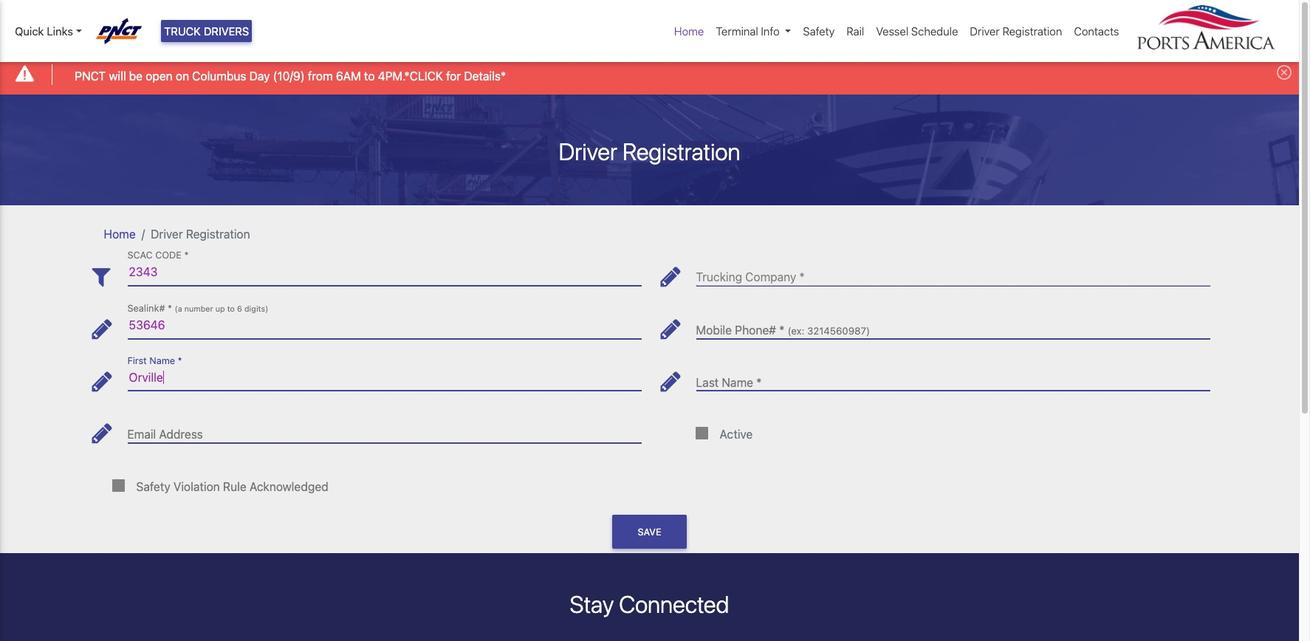 Task type: vqa. For each thing, say whether or not it's contained in the screenshot.
left Analytics
no



Task type: describe. For each thing, give the bounding box(es) containing it.
stay
[[570, 591, 614, 619]]

4pm.*click
[[378, 69, 443, 82]]

quick links
[[15, 24, 73, 38]]

2 horizontal spatial driver registration
[[970, 24, 1063, 38]]

columbus
[[192, 69, 246, 82]]

SCAC CODE * search field
[[127, 259, 642, 286]]

0 vertical spatial home link
[[669, 17, 710, 45]]

quick
[[15, 24, 44, 38]]

* left (a
[[168, 303, 172, 314]]

vessel schedule link
[[871, 17, 965, 45]]

1 vertical spatial home link
[[104, 227, 136, 241]]

contacts
[[1075, 24, 1120, 38]]

address
[[159, 428, 203, 441]]

rule
[[223, 480, 247, 493]]

pnct
[[75, 69, 106, 82]]

up
[[216, 305, 225, 313]]

(ex:
[[788, 325, 805, 337]]

acknowledged
[[250, 480, 329, 493]]

trucking
[[696, 271, 743, 284]]

6am
[[336, 69, 361, 82]]

* for scac code *
[[184, 250, 189, 261]]

vessel schedule
[[877, 24, 959, 38]]

drivers
[[204, 24, 249, 38]]

phone#
[[735, 324, 777, 337]]

Trucking Company * text field
[[696, 259, 1211, 286]]

1 vertical spatial home
[[104, 227, 136, 241]]

terminal
[[716, 24, 759, 38]]

terminal info link
[[710, 17, 798, 45]]

from
[[308, 69, 333, 82]]

schedule
[[912, 24, 959, 38]]

3214560987)
[[808, 325, 870, 337]]

first name *
[[127, 355, 182, 366]]

* for mobile phone# * (ex: 3214560987)
[[780, 324, 785, 337]]

pnct will be open on columbus day (10/9) from 6am to 4pm.*click for details* alert
[[0, 54, 1300, 94]]

1 horizontal spatial driver
[[559, 137, 618, 165]]

truck
[[164, 24, 201, 38]]

code
[[155, 250, 182, 261]]

1 horizontal spatial registration
[[623, 137, 741, 165]]

2 vertical spatial driver
[[151, 227, 183, 241]]

digits)
[[245, 305, 268, 313]]

scac code *
[[127, 250, 189, 261]]

scac
[[127, 250, 153, 261]]

Email Address text field
[[127, 416, 642, 443]]

will
[[109, 69, 126, 82]]

0 horizontal spatial driver registration
[[151, 227, 250, 241]]

driver inside the driver registration link
[[970, 24, 1000, 38]]

email address
[[127, 428, 203, 441]]

trucking company *
[[696, 271, 805, 284]]

driver registration link
[[965, 17, 1069, 45]]

for
[[446, 69, 461, 82]]

open
[[146, 69, 173, 82]]

number
[[184, 305, 213, 313]]

* for trucking company *
[[800, 271, 805, 284]]



Task type: locate. For each thing, give the bounding box(es) containing it.
stay connected
[[570, 591, 730, 619]]

home
[[675, 24, 704, 38], [104, 227, 136, 241]]

1 vertical spatial name
[[722, 376, 754, 389]]

* for last name *
[[757, 376, 762, 389]]

home up scac
[[104, 227, 136, 241]]

0 horizontal spatial home link
[[104, 227, 136, 241]]

connected
[[619, 591, 730, 619]]

rail
[[847, 24, 865, 38]]

* right the last
[[757, 376, 762, 389]]

1 horizontal spatial name
[[722, 376, 754, 389]]

pnct will be open on columbus day (10/9) from 6am to 4pm.*click for details*
[[75, 69, 506, 82]]

safety for safety violation rule acknowledged
[[136, 480, 170, 493]]

email
[[127, 428, 156, 441]]

links
[[47, 24, 73, 38]]

to inside pnct will be open on columbus day (10/9) from 6am to 4pm.*click for details* link
[[364, 69, 375, 82]]

1 horizontal spatial safety
[[803, 24, 835, 38]]

name
[[149, 355, 175, 366], [722, 376, 754, 389]]

0 vertical spatial home
[[675, 24, 704, 38]]

(10/9)
[[273, 69, 305, 82]]

last
[[696, 376, 719, 389]]

contacts link
[[1069, 17, 1126, 45]]

* right the first
[[178, 355, 182, 366]]

1 vertical spatial registration
[[623, 137, 741, 165]]

sealink# * (a number up to 6 digits)
[[127, 303, 268, 314]]

be
[[129, 69, 143, 82]]

safety left rail
[[803, 24, 835, 38]]

2 horizontal spatial driver
[[970, 24, 1000, 38]]

0 horizontal spatial home
[[104, 227, 136, 241]]

0 vertical spatial driver
[[970, 24, 1000, 38]]

0 vertical spatial safety
[[803, 24, 835, 38]]

terminal info
[[716, 24, 780, 38]]

info
[[761, 24, 780, 38]]

1 vertical spatial driver
[[559, 137, 618, 165]]

0 horizontal spatial safety
[[136, 480, 170, 493]]

0 vertical spatial to
[[364, 69, 375, 82]]

0 horizontal spatial driver
[[151, 227, 183, 241]]

to right 6am on the top left
[[364, 69, 375, 82]]

safety inside safety link
[[803, 24, 835, 38]]

day
[[250, 69, 270, 82]]

last name *
[[696, 376, 762, 389]]

safety violation rule acknowledged
[[136, 480, 329, 493]]

1 horizontal spatial driver registration
[[559, 137, 741, 165]]

1 vertical spatial to
[[227, 305, 235, 313]]

Last Name * text field
[[696, 364, 1211, 391]]

(a
[[175, 305, 182, 313]]

truck drivers link
[[161, 20, 252, 42]]

6
[[237, 305, 242, 313]]

None text field
[[127, 312, 642, 339]]

0 vertical spatial registration
[[1003, 24, 1063, 38]]

2 vertical spatial registration
[[186, 227, 250, 241]]

safety left violation
[[136, 480, 170, 493]]

*
[[184, 250, 189, 261], [800, 271, 805, 284], [168, 303, 172, 314], [780, 324, 785, 337], [178, 355, 182, 366], [757, 376, 762, 389]]

1 horizontal spatial home
[[675, 24, 704, 38]]

to
[[364, 69, 375, 82], [227, 305, 235, 313]]

safety
[[803, 24, 835, 38], [136, 480, 170, 493]]

* for first name *
[[178, 355, 182, 366]]

mobile phone# * (ex: 3214560987)
[[696, 324, 870, 337]]

quick links link
[[15, 23, 82, 39]]

home link left terminal
[[669, 17, 710, 45]]

to left 6
[[227, 305, 235, 313]]

truck drivers
[[164, 24, 249, 38]]

name right the last
[[722, 376, 754, 389]]

pnct will be open on columbus day (10/9) from 6am to 4pm.*click for details* link
[[75, 67, 506, 85]]

save button
[[613, 515, 687, 549]]

to inside sealink# * (a number up to 6 digits)
[[227, 305, 235, 313]]

on
[[176, 69, 189, 82]]

home link up scac
[[104, 227, 136, 241]]

rail link
[[841, 17, 871, 45]]

First Name * text field
[[127, 364, 642, 391]]

* right code
[[184, 250, 189, 261]]

registration
[[1003, 24, 1063, 38], [623, 137, 741, 165], [186, 227, 250, 241]]

violation
[[174, 480, 220, 493]]

vessel
[[877, 24, 909, 38]]

home link
[[669, 17, 710, 45], [104, 227, 136, 241]]

driver
[[970, 24, 1000, 38], [559, 137, 618, 165], [151, 227, 183, 241]]

0 horizontal spatial registration
[[186, 227, 250, 241]]

* left the (ex:
[[780, 324, 785, 337]]

0 horizontal spatial to
[[227, 305, 235, 313]]

company
[[746, 271, 797, 284]]

details*
[[464, 69, 506, 82]]

* right company
[[800, 271, 805, 284]]

1 vertical spatial safety
[[136, 480, 170, 493]]

None text field
[[696, 312, 1211, 339]]

0 vertical spatial name
[[149, 355, 175, 366]]

1 horizontal spatial home link
[[669, 17, 710, 45]]

1 horizontal spatial to
[[364, 69, 375, 82]]

safety link
[[798, 17, 841, 45]]

0 horizontal spatial name
[[149, 355, 175, 366]]

name right the first
[[149, 355, 175, 366]]

save
[[638, 527, 662, 538]]

name for first
[[149, 355, 175, 366]]

driver registration
[[970, 24, 1063, 38], [559, 137, 741, 165], [151, 227, 250, 241]]

first
[[127, 355, 147, 366]]

active
[[720, 428, 753, 441]]

home left terminal
[[675, 24, 704, 38]]

sealink#
[[127, 303, 165, 314]]

name for last
[[722, 376, 754, 389]]

1 vertical spatial driver registration
[[559, 137, 741, 165]]

2 horizontal spatial registration
[[1003, 24, 1063, 38]]

close image
[[1278, 65, 1292, 80]]

0 vertical spatial driver registration
[[970, 24, 1063, 38]]

2 vertical spatial driver registration
[[151, 227, 250, 241]]

safety for safety
[[803, 24, 835, 38]]

mobile
[[696, 324, 732, 337]]



